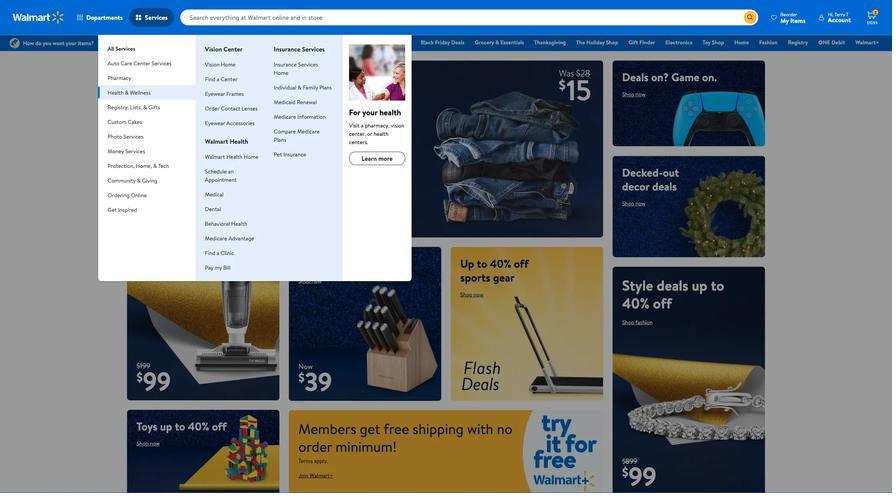 Task type: locate. For each thing, give the bounding box(es) containing it.
eyewear up order at top
[[205, 90, 225, 97]]

0 vertical spatial medicare
[[274, 113, 296, 120]]

the holiday shop link
[[573, 38, 622, 47]]

2 walmart from the top
[[205, 153, 225, 160]]

30%
[[172, 198, 198, 218]]

services
[[145, 13, 168, 22], [115, 45, 135, 52], [302, 45, 325, 53], [152, 59, 172, 67], [298, 60, 318, 68], [124, 132, 143, 140], [125, 147, 145, 155]]

schedule an appointment link
[[205, 167, 237, 183]]

$199 $ 99
[[137, 361, 171, 398]]

deals inside style deals up to 40% off
[[657, 275, 689, 295]]

walmart image
[[13, 11, 64, 24]]

a right visit
[[361, 121, 364, 129]]

walmart+ down the apply.
[[310, 471, 333, 479]]

find up pay
[[205, 249, 215, 257]]

join
[[299, 471, 308, 479]]

2 vertical spatial insurance
[[283, 150, 306, 158]]

services inside dropdown button
[[124, 132, 143, 140]]

vision up find a center
[[205, 60, 220, 68]]

services up insurance services home
[[302, 45, 325, 53]]

& left gifts
[[143, 103, 147, 111]]

health down pharmacy,
[[374, 130, 389, 137]]

deals for style deals up to 40% off
[[657, 275, 689, 295]]

gift finder link
[[625, 38, 659, 47]]

toy
[[703, 38, 711, 46]]

Walmart Site-Wide search field
[[180, 10, 759, 25]]

2 vertical spatial 40%
[[188, 419, 209, 434]]

finder
[[640, 38, 655, 46]]

0 vertical spatial eyewear
[[205, 90, 225, 97]]

vision
[[205, 45, 222, 53], [205, 60, 220, 68]]

reorder my items
[[781, 11, 806, 25]]

2 horizontal spatial $
[[623, 463, 629, 481]]

0 vertical spatial plans
[[320, 83, 332, 91]]

shop now for high tech gifts, huge savings
[[137, 104, 160, 112]]

services for insurance services home
[[298, 60, 318, 68]]

0 vertical spatial walmart+
[[856, 38, 880, 46]]

2 find from the top
[[205, 249, 215, 257]]

0 vertical spatial walmart
[[205, 137, 228, 146]]

order contact lenses
[[205, 104, 258, 112]]

find for find a clinic
[[205, 249, 215, 257]]

1 vertical spatial vision
[[205, 60, 220, 68]]

eyewear
[[205, 90, 225, 97], [205, 119, 225, 127]]

grocery & essentials
[[475, 38, 524, 46]]

shop now for deals on? game on.
[[623, 90, 646, 98]]

medicare advantage link
[[205, 234, 254, 242]]

health for walmart health home
[[227, 153, 243, 160]]

health up walmart health home "link"
[[230, 137, 248, 146]]

0 vertical spatial up
[[137, 198, 152, 218]]

insurance down 'insurance services'
[[274, 60, 297, 68]]

0 vertical spatial insurance
[[274, 45, 301, 53]]

1 vertical spatial walmart+
[[310, 471, 333, 479]]

1 horizontal spatial deals
[[623, 69, 649, 85]]

a for center
[[217, 75, 219, 83]]

auto
[[108, 59, 119, 67]]

0 vertical spatial find
[[205, 75, 215, 83]]

deals left are
[[330, 256, 355, 271]]

up inside home deals up to 30% off
[[137, 198, 152, 218]]

services right 'all' on the left top
[[115, 45, 135, 52]]

0 horizontal spatial 40%
[[188, 419, 209, 434]]

deals inside home deals up to 30% off
[[177, 180, 209, 200]]

1 vertical spatial plans
[[274, 136, 286, 143]]

services for insurance services
[[302, 45, 325, 53]]

my
[[215, 264, 222, 271]]

insurance inside insurance services home
[[274, 60, 297, 68]]

up inside style deals up to 40% off
[[692, 275, 708, 295]]

2 horizontal spatial medicare
[[297, 127, 320, 135]]

1 vertical spatial insurance
[[274, 60, 297, 68]]

minimum!
[[336, 436, 397, 456]]

vision up vision home
[[205, 45, 222, 53]]

vision for vision home
[[205, 60, 220, 68]]

deals right style
[[657, 275, 689, 295]]

get inspired
[[108, 206, 137, 213]]

1 vertical spatial walmart
[[205, 153, 225, 160]]

0 horizontal spatial plans
[[274, 136, 286, 143]]

services up protection, home, & tech
[[125, 147, 145, 155]]

plans right family
[[320, 83, 332, 91]]

money services button
[[98, 144, 196, 158]]

0 vertical spatial health
[[380, 107, 401, 118]]

a down vision home
[[217, 75, 219, 83]]

to inside home deals up to 30% off
[[156, 198, 169, 218]]

now dollar 39 null group
[[289, 361, 332, 401]]

savings
[[137, 83, 172, 99]]

& left giving
[[137, 176, 141, 184]]

deals up dental link
[[177, 180, 209, 200]]

shop for high tech gifts, huge savings
[[137, 104, 149, 112]]

insurance right pet
[[283, 150, 306, 158]]

center up vision home
[[224, 45, 243, 53]]

one debit
[[819, 38, 846, 46]]

up to 40% off sports gear
[[461, 256, 529, 285]]

deals right decor
[[653, 178, 677, 194]]

vision home link
[[205, 60, 236, 68]]

2 vertical spatial medicare
[[205, 234, 227, 242]]

eyewear frames
[[205, 90, 244, 97]]

are
[[358, 256, 373, 271]]

deals left on?
[[623, 69, 649, 85]]

1 vertical spatial eyewear
[[205, 119, 225, 127]]

services down 'insurance services'
[[298, 60, 318, 68]]

1 vertical spatial deals
[[623, 69, 649, 85]]

walmart for walmart health
[[205, 137, 228, 146]]

2 vertical spatial up
[[160, 419, 172, 434]]

to
[[156, 198, 169, 218], [477, 256, 488, 271], [711, 275, 725, 295], [175, 419, 185, 434]]

auto care center services button
[[98, 56, 196, 70]]

hi,
[[828, 11, 834, 18]]

center,
[[349, 130, 366, 137]]

2 vertical spatial a
[[217, 249, 219, 257]]

0 horizontal spatial deals
[[451, 38, 465, 46]]

1 find from the top
[[205, 75, 215, 83]]

& left wellness at the left
[[125, 89, 129, 96]]

0 horizontal spatial $
[[137, 368, 143, 386]]

find a center link
[[205, 75, 238, 83]]

1 vertical spatial find
[[205, 249, 215, 257]]

a left clinic
[[217, 249, 219, 257]]

shop for toys up to 40% off
[[137, 440, 149, 447]]

shipping
[[413, 419, 464, 438]]

services button
[[129, 8, 174, 27]]

0 vertical spatial a
[[217, 75, 219, 83]]

1 vertical spatial 40%
[[623, 293, 650, 313]]

clinic
[[221, 249, 234, 257]]

1 vertical spatial up
[[692, 275, 708, 295]]

care
[[121, 59, 132, 67]]

members get free shipping with no order minimum! terms apply.
[[299, 419, 513, 465]]

sports
[[461, 270, 491, 285]]

1 horizontal spatial up
[[160, 419, 172, 434]]

2 vertical spatial center
[[221, 75, 238, 83]]

health for behavioral health
[[231, 220, 247, 227]]

medical link
[[205, 190, 224, 198]]

deals on? game on.
[[623, 69, 717, 85]]

pay my bill
[[205, 264, 231, 271]]

& right grocery
[[496, 38, 499, 46]]

tech
[[163, 69, 184, 85]]

home inside insurance services home
[[274, 69, 289, 76]]

center inside dropdown button
[[134, 59, 150, 67]]

accessories
[[227, 119, 255, 127]]

up for style deals up to 40% off
[[692, 275, 708, 295]]

40%
[[490, 256, 512, 271], [623, 293, 650, 313], [188, 419, 209, 434]]

health up the an
[[227, 153, 243, 160]]

medicare down information
[[297, 127, 320, 135]]

find a center
[[205, 75, 238, 83]]

1 vision from the top
[[205, 45, 222, 53]]

services for all services
[[115, 45, 135, 52]]

plans down compare
[[274, 136, 286, 143]]

1 vertical spatial medicare
[[297, 127, 320, 135]]

compare medicare plans
[[274, 127, 320, 143]]

registry, lists, & gifts
[[108, 103, 160, 111]]

home deals up to 30% off
[[137, 180, 209, 235]]

learn
[[362, 154, 377, 163]]

shop now for decked-out decor deals
[[623, 199, 646, 207]]

join walmart+
[[299, 471, 333, 479]]

was dollar $899, now dollar 99 group
[[613, 456, 657, 493]]

debit
[[832, 38, 846, 46]]

services down cakes
[[124, 132, 143, 140]]

center up high
[[134, 59, 150, 67]]

inspired
[[118, 206, 137, 213]]

1 horizontal spatial medicare
[[274, 113, 296, 120]]

1 vertical spatial center
[[134, 59, 150, 67]]

0 vertical spatial deals
[[451, 38, 465, 46]]

2 horizontal spatial 40%
[[623, 293, 650, 313]]

protection, home, & tech
[[108, 162, 169, 169]]

deals inside decked-out decor deals
[[653, 178, 677, 194]]

services for photo services
[[124, 132, 143, 140]]

shop for deals on? game on.
[[623, 90, 635, 98]]

health up registry,
[[108, 89, 124, 96]]

now for up
[[474, 291, 484, 298]]

find for find a center
[[205, 75, 215, 83]]

medicaid renewal link
[[274, 98, 317, 106]]

contact
[[221, 104, 240, 112]]

eyewear accessories
[[205, 119, 255, 127]]

0 vertical spatial 40%
[[490, 256, 512, 271]]

shop now link for decked-out decor deals
[[623, 199, 646, 207]]

eyewear frames link
[[205, 90, 244, 97]]

appointment
[[205, 176, 237, 183]]

medicare for medicare information
[[274, 113, 296, 120]]

medicare up compare
[[274, 113, 296, 120]]

now for deals
[[636, 90, 646, 98]]

1 walmart from the top
[[205, 137, 228, 146]]

out
[[663, 165, 680, 180]]

walmart up schedule
[[205, 153, 225, 160]]

black friday deals
[[421, 38, 465, 46]]

deals right friday
[[451, 38, 465, 46]]

services inside insurance services home
[[298, 60, 318, 68]]

now for high
[[150, 104, 160, 112]]

1 horizontal spatial plans
[[320, 83, 332, 91]]

my
[[781, 16, 789, 25]]

$ inside $199 $ 99
[[137, 368, 143, 386]]

get inspired button
[[98, 202, 196, 217]]

$ inside now $ 39
[[299, 369, 305, 386]]

& for essentials
[[496, 38, 499, 46]]

2 horizontal spatial up
[[692, 275, 708, 295]]

0 vertical spatial vision
[[205, 45, 222, 53]]

now for toys
[[150, 440, 160, 447]]

find down the vision home "link"
[[205, 75, 215, 83]]

walmart
[[205, 137, 228, 146], [205, 153, 225, 160]]

your
[[363, 107, 378, 118]]

0 horizontal spatial walmart+
[[310, 471, 333, 479]]

services for money services
[[125, 147, 145, 155]]

2 eyewear from the top
[[205, 119, 225, 127]]

off
[[137, 216, 156, 235], [514, 256, 529, 271], [653, 293, 672, 313], [212, 419, 227, 434]]

$ for 39
[[299, 369, 305, 386]]

health & wellness
[[108, 89, 151, 96]]

1 horizontal spatial 40%
[[490, 256, 512, 271]]

order
[[205, 104, 220, 112]]

health up advantage
[[231, 220, 247, 227]]

ordering online button
[[98, 188, 196, 202]]

dental link
[[205, 205, 221, 213]]

center up eyewear frames "link"
[[221, 75, 238, 83]]

now
[[299, 361, 313, 371]]

medicaid
[[274, 98, 296, 106]]

fashion link
[[756, 38, 782, 47]]

0 horizontal spatial up
[[137, 198, 152, 218]]

medicare inside compare medicare plans
[[297, 127, 320, 135]]

insurance up insurance services home
[[274, 45, 301, 53]]

1 horizontal spatial $
[[299, 369, 305, 386]]

shop now link for up to 40% off sports gear
[[461, 291, 484, 298]]

eyewear down order at top
[[205, 119, 225, 127]]

health up vision
[[380, 107, 401, 118]]

1 horizontal spatial walmart+
[[856, 38, 880, 46]]

pet
[[274, 150, 282, 158]]

1 vertical spatial health
[[374, 130, 389, 137]]

1 eyewear from the top
[[205, 90, 225, 97]]

vision
[[391, 121, 405, 129]]

walmart up walmart health home "link"
[[205, 137, 228, 146]]

t
[[847, 11, 849, 18]]

0 horizontal spatial medicare
[[205, 234, 227, 242]]

deals for home deals up to 30% off
[[177, 180, 209, 200]]

pharmacy button
[[98, 70, 196, 85]]

terry
[[835, 11, 846, 18]]

$899
[[623, 456, 638, 466]]

huge
[[215, 69, 239, 85]]

fashion
[[760, 38, 778, 46]]

medicare down behavioral at the top of page
[[205, 234, 227, 242]]

protection,
[[108, 162, 135, 169]]

1 vertical spatial a
[[361, 121, 364, 129]]

2 vision from the top
[[205, 60, 220, 68]]

$
[[137, 368, 143, 386], [299, 369, 305, 386], [623, 463, 629, 481]]

& left family
[[298, 83, 302, 91]]

gift finder
[[629, 38, 655, 46]]

medicare information
[[274, 113, 326, 120]]

walmart+ down $10.93
[[856, 38, 880, 46]]

custom
[[108, 118, 126, 126]]



Task type: describe. For each thing, give the bounding box(es) containing it.
insurance services home link
[[274, 60, 318, 76]]

style
[[623, 275, 654, 295]]

& left tech
[[153, 162, 157, 169]]

insurance services home
[[274, 60, 318, 76]]

3
[[875, 9, 877, 16]]

members
[[299, 419, 357, 438]]

behavioral health link
[[205, 220, 247, 227]]

services up all services link
[[145, 13, 168, 22]]

shop now link for high tech gifts, huge savings
[[137, 104, 160, 112]]

centers.
[[349, 138, 368, 146]]

walmart+ link
[[852, 38, 883, 47]]

join walmart+ link
[[299, 471, 333, 479]]

$10.93
[[868, 20, 878, 25]]

shop for decked-out decor deals
[[623, 199, 635, 207]]

auto care center services
[[108, 59, 172, 67]]

gear
[[493, 270, 515, 285]]

protection, home, & tech button
[[98, 158, 196, 173]]

decked-out decor deals
[[623, 165, 680, 194]]

photo services
[[108, 132, 143, 140]]

account
[[828, 15, 851, 24]]

40% inside up to 40% off sports gear
[[490, 256, 512, 271]]

cakes
[[128, 118, 142, 126]]

high
[[137, 69, 160, 85]]

all services link
[[98, 35, 196, 56]]

home inside home deals up to 30% off
[[137, 180, 174, 200]]

now for decked-
[[636, 199, 646, 207]]

toy shop
[[703, 38, 725, 46]]

hi, terry t account
[[828, 11, 851, 24]]

up
[[461, 256, 475, 271]]

home link
[[731, 38, 753, 47]]

no
[[497, 419, 513, 438]]

shop for style deals up to 40% off
[[623, 318, 635, 326]]

shop now for toys up to 40% off
[[137, 440, 160, 447]]

individual & family plans
[[274, 83, 332, 91]]

health for walmart health
[[230, 137, 248, 146]]

terms
[[299, 457, 313, 465]]

eyewear for eyewear frames
[[205, 90, 225, 97]]

decor
[[623, 178, 650, 194]]

behavioral health
[[205, 220, 247, 227]]

toys up to 40% off
[[137, 419, 227, 434]]

all
[[108, 45, 114, 52]]

eyewear for eyewear accessories
[[205, 119, 225, 127]]

game
[[672, 69, 700, 85]]

save
[[299, 172, 349, 208]]

insurance services
[[274, 45, 325, 53]]

high tech gifts, huge savings
[[137, 69, 239, 99]]

registry,
[[108, 103, 129, 111]]

insurance for insurance services
[[274, 45, 301, 53]]

39
[[305, 364, 332, 399]]

40% inside style deals up to 40% off
[[623, 293, 650, 313]]

shop now for home deals are served
[[299, 277, 322, 284]]

center for auto care center services
[[134, 59, 150, 67]]

order contact lenses link
[[205, 104, 258, 112]]

medicare for medicare advantage
[[205, 234, 227, 242]]

& for wellness
[[125, 89, 129, 96]]

essentials
[[501, 38, 524, 46]]

plans inside compare medicare plans
[[274, 136, 286, 143]]

walmart health
[[205, 137, 248, 146]]

walmart for walmart health home
[[205, 153, 225, 160]]

shop for up to 40% off sports gear
[[461, 291, 473, 298]]

ordering online
[[108, 191, 147, 199]]

shop fashion link
[[623, 318, 653, 326]]

center for find a center
[[221, 75, 238, 83]]

an
[[228, 167, 234, 175]]

eyewear accessories link
[[205, 119, 255, 127]]

health & wellness button
[[98, 85, 196, 100]]

health inside dropdown button
[[108, 89, 124, 96]]

$ for 99
[[137, 368, 143, 386]]

on?
[[652, 69, 669, 85]]

style deals up to 40% off
[[623, 275, 725, 313]]

a for clinic
[[217, 249, 219, 257]]

dental
[[205, 205, 221, 213]]

the
[[577, 38, 585, 46]]

off inside home deals up to 30% off
[[137, 216, 156, 235]]

family
[[303, 83, 318, 91]]

shop now for up to 40% off sports gear
[[461, 291, 484, 298]]

to inside style deals up to 40% off
[[711, 275, 725, 295]]

for
[[349, 107, 361, 118]]

black
[[421, 38, 434, 46]]

all services
[[108, 45, 135, 52]]

services up tech
[[152, 59, 172, 67]]

& for family
[[298, 83, 302, 91]]

departments
[[86, 13, 123, 22]]

online
[[131, 191, 147, 199]]

Search search field
[[180, 10, 759, 25]]

health & wellness image
[[349, 44, 405, 101]]

grocery & essentials link
[[471, 38, 528, 47]]

shop now link for home deals are served
[[299, 277, 322, 284]]

deals for home deals are served
[[330, 256, 355, 271]]

wellness
[[130, 89, 151, 96]]

for your health visit a pharmacy, vision center, or health centers.
[[349, 107, 405, 146]]

get
[[108, 206, 117, 213]]

a inside the for your health visit a pharmacy, vision center, or health centers.
[[361, 121, 364, 129]]

shop for home deals are served
[[299, 277, 311, 284]]

now for home
[[312, 277, 322, 284]]

medical
[[205, 190, 224, 198]]

0 vertical spatial center
[[224, 45, 243, 53]]

insurance for insurance services home
[[274, 60, 297, 68]]

was dollar $199, now dollar 99 group
[[127, 361, 171, 400]]

to inside up to 40% off sports gear
[[477, 256, 488, 271]]

community & giving
[[108, 176, 157, 184]]

big!
[[355, 172, 396, 208]]

shop now link for toys up to 40% off
[[137, 440, 160, 447]]

renewal
[[297, 98, 317, 106]]

off inside style deals up to 40% off
[[653, 293, 672, 313]]

information
[[298, 113, 326, 120]]

frames
[[227, 90, 244, 97]]

electronics
[[666, 38, 693, 46]]

search icon image
[[748, 14, 754, 21]]

vision for vision center
[[205, 45, 222, 53]]

pet insurance
[[274, 150, 306, 158]]

off inside up to 40% off sports gear
[[514, 256, 529, 271]]

registry
[[788, 38, 809, 46]]

community & giving button
[[98, 173, 196, 188]]

$ inside 'group'
[[623, 463, 629, 481]]

shop now link for deals on? game on.
[[623, 90, 646, 98]]

pet insurance link
[[274, 150, 306, 158]]

ordering
[[108, 191, 130, 199]]

& for giving
[[137, 176, 141, 184]]

lenses
[[242, 104, 258, 112]]

photo
[[108, 132, 122, 140]]

compare
[[274, 127, 296, 135]]

gifts,
[[187, 69, 212, 85]]

pay my bill link
[[205, 264, 231, 271]]

find a clinic
[[205, 249, 234, 257]]

up for home deals up to 30% off
[[137, 198, 152, 218]]

toy shop link
[[699, 38, 728, 47]]

thanksgiving
[[535, 38, 566, 46]]

departments button
[[70, 8, 129, 27]]

grocery
[[475, 38, 494, 46]]

holiday
[[587, 38, 605, 46]]



Task type: vqa. For each thing, say whether or not it's contained in the screenshot.
$ 9 97
no



